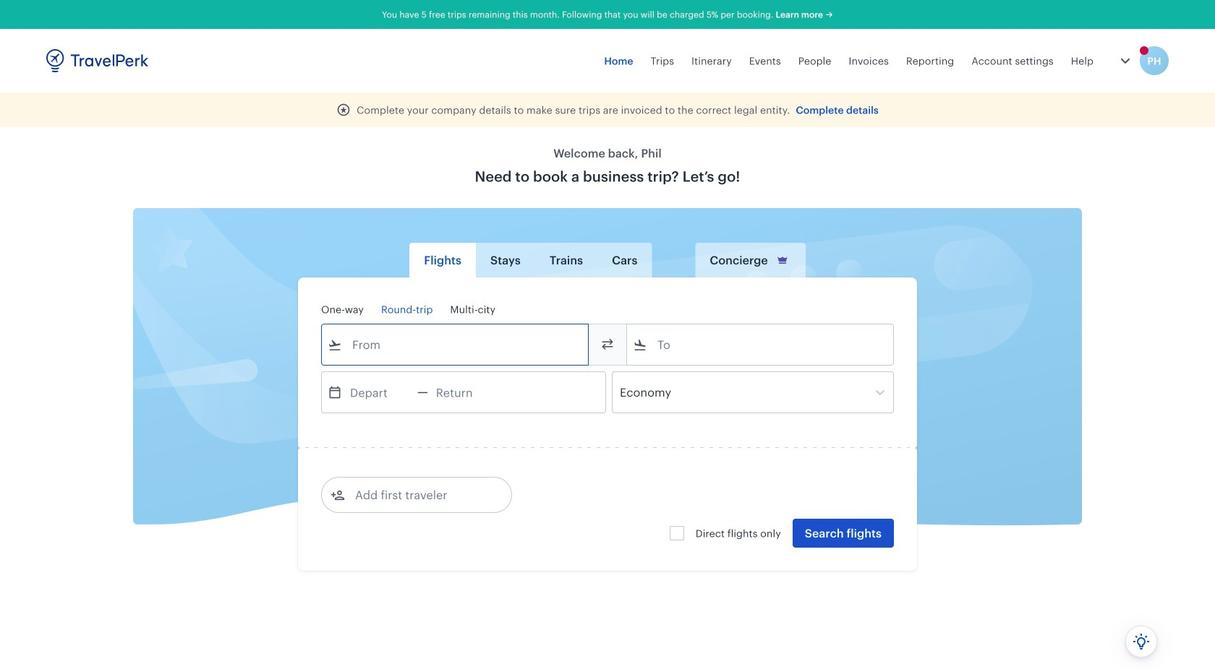 Task type: vqa. For each thing, say whether or not it's contained in the screenshot.
To search box
yes



Task type: locate. For each thing, give the bounding box(es) containing it.
To search field
[[647, 334, 875, 357]]

Depart text field
[[342, 373, 417, 413]]



Task type: describe. For each thing, give the bounding box(es) containing it.
Return text field
[[428, 373, 503, 413]]

Add first traveler search field
[[345, 484, 496, 507]]

From search field
[[342, 334, 569, 357]]



